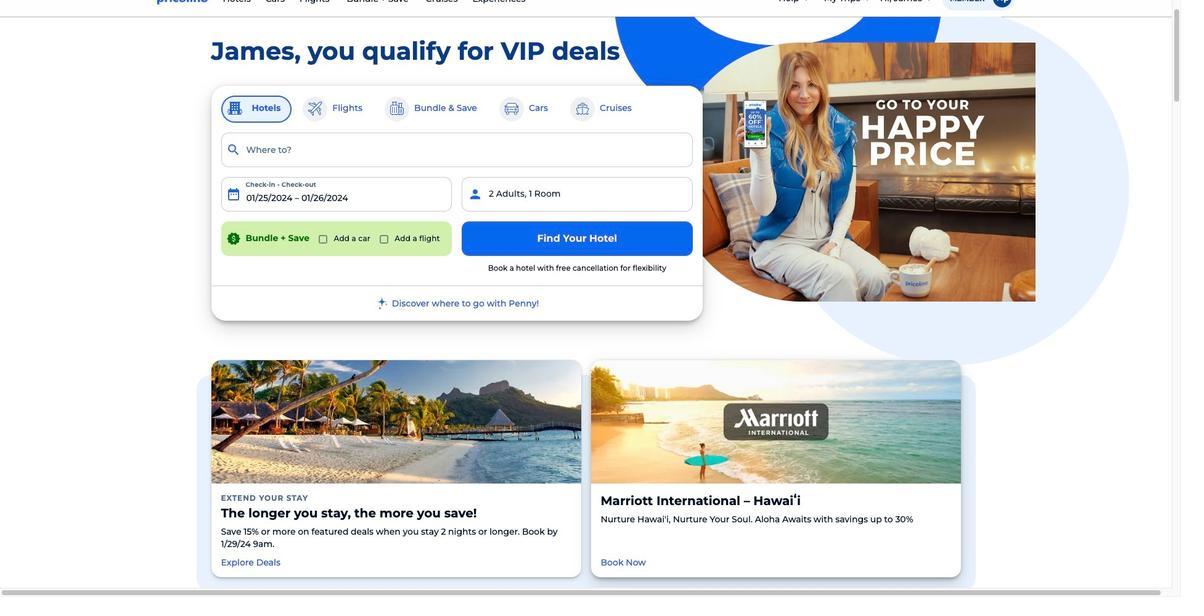 Task type: describe. For each thing, give the bounding box(es) containing it.
vip badge icon image
[[993, 0, 1012, 7]]



Task type: vqa. For each thing, say whether or not it's contained in the screenshot.
Check-in - Check-out field
yes



Task type: locate. For each thing, give the bounding box(es) containing it.
Where to? field
[[221, 132, 693, 167]]

priceline.com home image
[[157, 0, 211, 5]]

types of travel tab list
[[221, 95, 693, 123]]

traveler selection text field
[[462, 177, 693, 211]]

Check-in - Check-out field
[[221, 177, 452, 211]]

None field
[[221, 132, 693, 167]]



